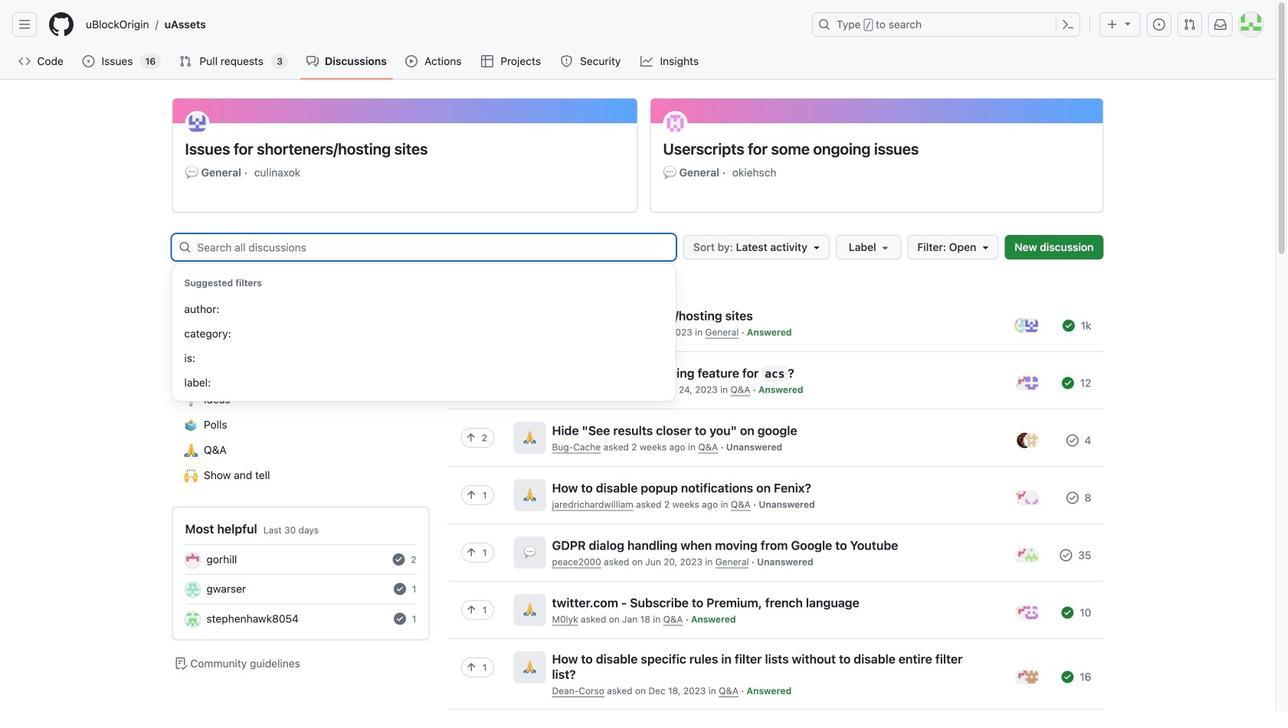 Task type: describe. For each thing, give the bounding box(es) containing it.
arrow up image for @dean corso image
[[465, 662, 477, 674]]

arrow up image for @m0lyk "image" at the right of page
[[465, 605, 477, 617]]

check circle fill image for @gwarser icon
[[394, 584, 406, 596]]

culinaxok image
[[185, 111, 210, 135]]

@gorhill image for @m0lyk "image" at the right of page
[[1017, 606, 1032, 621]]

@jaredrichardwilliam image
[[1024, 491, 1039, 506]]

35 comments: peace2000, 12:49pm on june 20, 2023 image
[[1060, 550, 1072, 562]]

@peace2000 image
[[1024, 548, 1039, 563]]

@m0lyk image
[[1024, 606, 1039, 621]]

2 triangle down image from the left
[[979, 241, 992, 254]]

command palette image
[[1062, 18, 1074, 31]]

okiehsch image
[[663, 111, 688, 135]]

8 comments: jaredrichardwilliam, 10:56am on march 06 image
[[1067, 492, 1079, 504]]

4 comments: bug-cache, 08:56pm on march 08 image
[[1066, 435, 1079, 447]]

arrow up image for @peace2000 icon
[[465, 547, 477, 559]]

homepage image
[[49, 12, 74, 37]]

check circle fill image
[[394, 613, 406, 626]]

@partingscientist image
[[1024, 376, 1039, 391]]

table image
[[481, 55, 493, 67]]

@bug cache image
[[1024, 433, 1039, 449]]

@gorhill image for @jaredrichardwilliam image
[[1017, 491, 1032, 506]]



Task type: vqa. For each thing, say whether or not it's contained in the screenshot.
the 1021 comments: culinaxok, 07:59AM on January 31, 2023 icon
yes



Task type: locate. For each thing, give the bounding box(es) containing it.
comment discussion image
[[306, 55, 319, 67]]

2 arrow up image from the top
[[465, 605, 477, 617]]

3 arrow up image from the top
[[465, 662, 477, 674]]

4 @gorhill image from the top
[[1017, 606, 1032, 621]]

graph image
[[640, 55, 653, 67]]

2 arrow up image from the top
[[465, 490, 477, 502]]

search image
[[179, 241, 191, 254]]

git pull request image for issue opened image
[[179, 55, 192, 67]]

check circle fill image
[[392, 554, 405, 566], [394, 584, 406, 596]]

notifications image
[[1214, 18, 1227, 31]]

@gorhill image left 10 comments: m0lyk, 04:55am on january 18 icon
[[1017, 606, 1032, 621]]

16 comments: dean-corso, 02:08pm on december 18, 2023 image
[[1062, 672, 1074, 684]]

1 @gorhill image from the top
[[1017, 376, 1032, 391]]

0 vertical spatial arrow up image
[[465, 432, 477, 444]]

git pull request image right issue opened icon
[[1184, 18, 1196, 31]]

@gwarser image
[[185, 583, 200, 598]]

3 @gorhill image from the top
[[1017, 548, 1032, 563]]

@gorhill image up @gwarser icon
[[185, 553, 200, 568]]

@gorhill image for @peace2000 icon
[[1017, 548, 1032, 563]]

Search all discussions text field
[[197, 235, 675, 260]]

1 horizontal spatial @gorhill image
[[1017, 670, 1032, 685]]

arrow up image for @jaredrichardwilliam image
[[465, 490, 477, 502]]

issue opened image
[[1153, 18, 1165, 31]]

@gorhill image
[[185, 553, 200, 568], [1017, 670, 1032, 685]]

@gorhill image left 8 comments: jaredrichardwilliam, 10:56am on march 06 image at right bottom
[[1017, 491, 1032, 506]]

list
[[80, 12, 803, 37], [172, 98, 1104, 237], [448, 294, 1104, 712], [172, 306, 429, 495]]

0 vertical spatial check circle fill image
[[392, 554, 405, 566]]

@gorhill image
[[1017, 376, 1032, 391], [1017, 491, 1032, 506], [1017, 548, 1032, 563], [1017, 606, 1032, 621]]

@gorhill image left 12 comments: partingscientist, 05:36am on july 24, 2023 icon
[[1017, 376, 1032, 391]]

@gorhill image for the @partingscientist icon
[[1017, 376, 1032, 391]]

0 horizontal spatial @gorhill image
[[185, 553, 200, 568]]

1 triangle down image from the left
[[811, 241, 823, 254]]

git pull request image
[[1184, 18, 1196, 31], [179, 55, 192, 67]]

@dean corso image
[[1024, 670, 1039, 685]]

@stephenhawk8054 image
[[185, 613, 200, 628]]

@gorhill image left 16 comments: dean-corso, 02:08pm on december 18, 2023 icon
[[1017, 670, 1032, 685]]

triangle down image
[[811, 241, 823, 254], [979, 241, 992, 254]]

checklist image
[[175, 658, 187, 670]]

0 vertical spatial arrow up image
[[465, 547, 477, 559]]

12 comments: partingscientist, 05:36am on july 24, 2023 image
[[1062, 377, 1074, 390]]

arrow up image
[[465, 547, 477, 559], [465, 605, 477, 617]]

@culinaxok image
[[1024, 318, 1039, 334]]

git pull request image up culinaxok image in the top left of the page
[[179, 55, 192, 67]]

1 vertical spatial arrow up image
[[465, 490, 477, 502]]

1 vertical spatial git pull request image
[[179, 55, 192, 67]]

1 vertical spatial arrow up image
[[465, 605, 477, 617]]

check circle fill image for the left @gorhill image
[[392, 554, 405, 566]]

1 vertical spatial check circle fill image
[[394, 584, 406, 596]]

@gorhill image left 35 comments: peace2000, 12:49pm on june 20, 2023 icon
[[1017, 548, 1032, 563]]

1 horizontal spatial triangle down image
[[979, 241, 992, 254]]

0 vertical spatial git pull request image
[[1184, 18, 1196, 31]]

1 arrow up image from the top
[[465, 547, 477, 559]]

1 arrow up image from the top
[[465, 432, 477, 444]]

0 horizontal spatial triangle down image
[[811, 241, 823, 254]]

code image
[[18, 55, 31, 67]]

issue opened image
[[82, 55, 95, 67]]

arrow up image for @bug cache "icon"
[[465, 432, 477, 444]]

10 comments: m0lyk, 04:55am on january 18 image
[[1062, 607, 1074, 619]]

arrow up image
[[465, 432, 477, 444], [465, 490, 477, 502], [465, 662, 477, 674]]

@gwarser image
[[1017, 318, 1032, 334]]

1 horizontal spatial git pull request image
[[1184, 18, 1196, 31]]

1021 comments: culinaxok, 07:59am on january 31, 2023 image
[[1063, 320, 1075, 332]]

2 vertical spatial arrow up image
[[465, 662, 477, 674]]

0 vertical spatial @gorhill image
[[185, 553, 200, 568]]

@3xploiton3 image
[[1017, 433, 1032, 449]]

shield image
[[561, 55, 573, 67]]

1 vertical spatial @gorhill image
[[1017, 670, 1032, 685]]

0 horizontal spatial git pull request image
[[179, 55, 192, 67]]

git pull request image for issue opened icon
[[1184, 18, 1196, 31]]

2 @gorhill image from the top
[[1017, 491, 1032, 506]]

triangle down image
[[1122, 17, 1134, 29]]

plus image
[[1106, 18, 1119, 31]]

play image
[[405, 55, 418, 67]]



